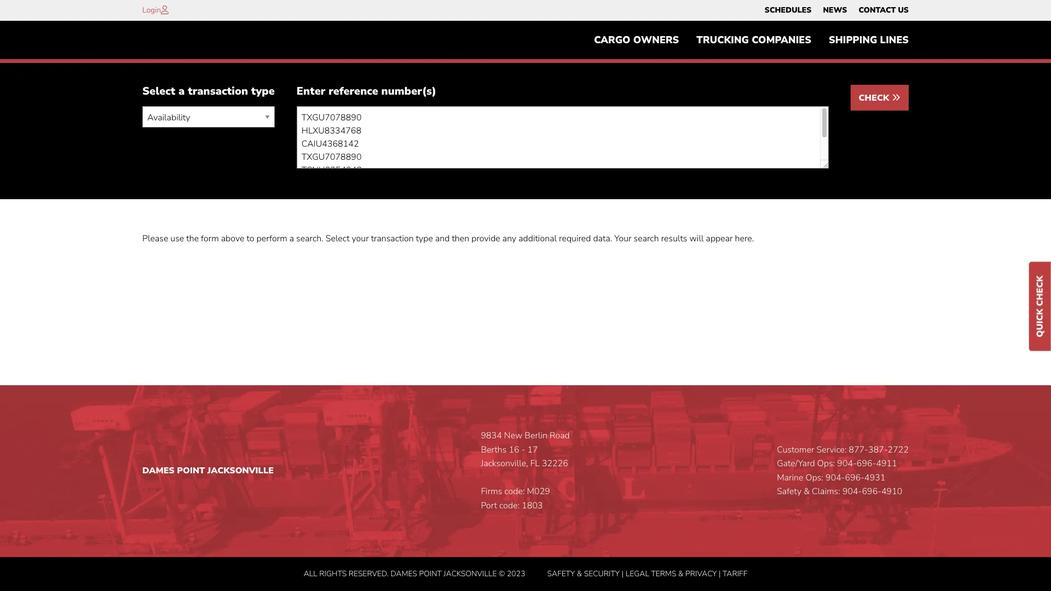 Task type: locate. For each thing, give the bounding box(es) containing it.
footer
[[0, 386, 1052, 592]]

& left claims:
[[804, 486, 810, 498]]

1 horizontal spatial dames
[[391, 569, 417, 579]]

schedules
[[765, 5, 812, 15]]

menu bar down schedules link
[[586, 29, 918, 51]]

0 vertical spatial point
[[177, 465, 205, 477]]

safety down marine
[[777, 486, 802, 498]]

shipping lines
[[829, 34, 909, 47]]

1803
[[522, 500, 543, 512]]

0 vertical spatial select
[[142, 84, 175, 99]]

0 vertical spatial check
[[859, 92, 892, 104]]

appear
[[706, 233, 733, 245]]

then
[[452, 233, 470, 245]]

berths
[[481, 444, 507, 456]]

1 horizontal spatial type
[[416, 233, 433, 245]]

contact us
[[859, 5, 909, 15]]

9834
[[481, 430, 502, 442]]

ops: down service:
[[818, 458, 835, 470]]

user image
[[161, 5, 169, 14]]

16
[[509, 444, 520, 456]]

lines
[[881, 34, 909, 47]]

dames
[[142, 465, 175, 477], [391, 569, 417, 579]]

quick check link
[[1030, 262, 1052, 351]]

0 horizontal spatial point
[[177, 465, 205, 477]]

legal terms & privacy link
[[626, 569, 717, 579]]

select
[[142, 84, 175, 99], [326, 233, 350, 245]]

transaction
[[188, 84, 248, 99], [371, 233, 414, 245]]

0 vertical spatial 696-
[[857, 458, 877, 470]]

safety left security
[[547, 569, 575, 579]]

904- down 877-
[[838, 458, 857, 470]]

to
[[247, 233, 254, 245]]

type left enter
[[251, 84, 275, 99]]

0 vertical spatial safety
[[777, 486, 802, 498]]

footer containing 9834 new berlin road
[[0, 386, 1052, 592]]

firms code:  m029 port code:  1803
[[481, 486, 550, 512]]

1 horizontal spatial |
[[719, 569, 721, 579]]

safety
[[777, 486, 802, 498], [547, 569, 575, 579]]

all rights reserved. dames point jacksonville © 2023
[[304, 569, 526, 579]]

0 horizontal spatial check
[[859, 92, 892, 104]]

0 horizontal spatial a
[[179, 84, 185, 99]]

trucking
[[697, 34, 749, 47]]

& right the terms
[[679, 569, 684, 579]]

& inside customer service: 877-387-2722 gate/yard ops: 904-696-4911 marine ops: 904-696-4931 safety & claims: 904-696-4910
[[804, 486, 810, 498]]

0 vertical spatial 904-
[[838, 458, 857, 470]]

ops: up claims:
[[806, 472, 824, 484]]

&
[[804, 486, 810, 498], [577, 569, 582, 579], [679, 569, 684, 579]]

0 horizontal spatial safety
[[547, 569, 575, 579]]

904- right claims:
[[843, 486, 862, 498]]

enter reference number(s)
[[297, 84, 437, 99]]

0 vertical spatial jacksonville
[[208, 465, 274, 477]]

1 horizontal spatial select
[[326, 233, 350, 245]]

type
[[251, 84, 275, 99], [416, 233, 433, 245]]

0 horizontal spatial jacksonville
[[208, 465, 274, 477]]

angle double right image
[[892, 93, 901, 102]]

perform
[[257, 233, 287, 245]]

1 vertical spatial menu bar
[[586, 29, 918, 51]]

1 horizontal spatial jacksonville
[[444, 569, 497, 579]]

|
[[622, 569, 624, 579], [719, 569, 721, 579]]

check button
[[851, 85, 909, 111]]

menu bar up shipping
[[759, 3, 915, 18]]

form
[[201, 233, 219, 245]]

0 vertical spatial menu bar
[[759, 3, 915, 18]]

1 vertical spatial type
[[416, 233, 433, 245]]

point
[[177, 465, 205, 477], [419, 569, 442, 579]]

reference
[[329, 84, 378, 99]]

check
[[859, 92, 892, 104], [1035, 276, 1047, 306]]

17
[[528, 444, 538, 456]]

type left and
[[416, 233, 433, 245]]

gate/yard
[[777, 458, 815, 470]]

1 vertical spatial jacksonville
[[444, 569, 497, 579]]

claims:
[[812, 486, 841, 498]]

904- up claims:
[[826, 472, 845, 484]]

reserved.
[[349, 569, 389, 579]]

& left security
[[577, 569, 582, 579]]

code: up 1803 on the bottom of the page
[[505, 486, 525, 498]]

0 vertical spatial transaction
[[188, 84, 248, 99]]

ops:
[[818, 458, 835, 470], [806, 472, 824, 484]]

jacksonville
[[208, 465, 274, 477], [444, 569, 497, 579]]

customer
[[777, 444, 815, 456]]

code: right port
[[500, 500, 520, 512]]

please
[[142, 233, 168, 245]]

menu bar containing cargo owners
[[586, 29, 918, 51]]

0 vertical spatial code:
[[505, 486, 525, 498]]

1 horizontal spatial point
[[419, 569, 442, 579]]

safety & security | legal terms & privacy | tariff
[[547, 569, 748, 579]]

fl
[[531, 458, 540, 470]]

tariff link
[[723, 569, 748, 579]]

login link
[[142, 5, 161, 15]]

enter
[[297, 84, 326, 99]]

provide
[[472, 233, 501, 245]]

1 vertical spatial check
[[1035, 276, 1047, 306]]

1 vertical spatial a
[[290, 233, 294, 245]]

menu bar
[[759, 3, 915, 18], [586, 29, 918, 51]]

0 horizontal spatial type
[[251, 84, 275, 99]]

1 | from the left
[[622, 569, 624, 579]]

1 horizontal spatial safety
[[777, 486, 802, 498]]

news
[[823, 5, 848, 15]]

1 vertical spatial transaction
[[371, 233, 414, 245]]

2023
[[507, 569, 526, 579]]

schedules link
[[765, 3, 812, 18]]

your
[[615, 233, 632, 245]]

0 vertical spatial type
[[251, 84, 275, 99]]

1 horizontal spatial &
[[679, 569, 684, 579]]

please use the form above to perform a search. select your transaction type and then provide any additional required data. your search results will appear here.
[[142, 233, 754, 245]]

| left legal
[[622, 569, 624, 579]]

code:
[[505, 486, 525, 498], [500, 500, 520, 512]]

above
[[221, 233, 245, 245]]

quick check
[[1035, 276, 1047, 338]]

1 vertical spatial safety
[[547, 569, 575, 579]]

2 horizontal spatial &
[[804, 486, 810, 498]]

0 horizontal spatial |
[[622, 569, 624, 579]]

696-
[[857, 458, 877, 470], [845, 472, 865, 484], [862, 486, 882, 498]]

-
[[522, 444, 526, 456]]

0 vertical spatial dames
[[142, 465, 175, 477]]

a
[[179, 84, 185, 99], [290, 233, 294, 245]]

shipping lines link
[[820, 29, 918, 51]]

904-
[[838, 458, 857, 470], [826, 472, 845, 484], [843, 486, 862, 498]]

required
[[559, 233, 591, 245]]

cargo owners link
[[586, 29, 688, 51]]

| left tariff link
[[719, 569, 721, 579]]

cargo owners
[[594, 34, 679, 47]]



Task type: describe. For each thing, give the bounding box(es) containing it.
1 horizontal spatial check
[[1035, 276, 1047, 306]]

1 horizontal spatial transaction
[[371, 233, 414, 245]]

4931
[[865, 472, 886, 484]]

tariff
[[723, 569, 748, 579]]

results
[[661, 233, 688, 245]]

firms
[[481, 486, 502, 498]]

contact us link
[[859, 3, 909, 18]]

877-
[[849, 444, 869, 456]]

legal
[[626, 569, 650, 579]]

additional
[[519, 233, 557, 245]]

2 vertical spatial 696-
[[862, 486, 882, 498]]

your
[[352, 233, 369, 245]]

safety inside customer service: 877-387-2722 gate/yard ops: 904-696-4911 marine ops: 904-696-4931 safety & claims: 904-696-4910
[[777, 486, 802, 498]]

search
[[634, 233, 659, 245]]

marine
[[777, 472, 804, 484]]

1 vertical spatial ops:
[[806, 472, 824, 484]]

Enter reference number(s) text field
[[297, 106, 829, 169]]

0 vertical spatial a
[[179, 84, 185, 99]]

trucking companies link
[[688, 29, 820, 51]]

1 vertical spatial code:
[[500, 500, 520, 512]]

here.
[[735, 233, 754, 245]]

berlin
[[525, 430, 548, 442]]

0 horizontal spatial &
[[577, 569, 582, 579]]

privacy
[[686, 569, 717, 579]]

data.
[[593, 233, 613, 245]]

jacksonville,
[[481, 458, 528, 470]]

1 vertical spatial select
[[326, 233, 350, 245]]

the
[[186, 233, 199, 245]]

4910
[[882, 486, 903, 498]]

news link
[[823, 3, 848, 18]]

contact
[[859, 5, 896, 15]]

1 vertical spatial 904-
[[826, 472, 845, 484]]

1 vertical spatial point
[[419, 569, 442, 579]]

service:
[[817, 444, 847, 456]]

©
[[499, 569, 505, 579]]

will
[[690, 233, 704, 245]]

1 horizontal spatial a
[[290, 233, 294, 245]]

m029
[[527, 486, 550, 498]]

dames point jacksonville
[[142, 465, 274, 477]]

new
[[504, 430, 523, 442]]

companies
[[752, 34, 812, 47]]

safety & security link
[[547, 569, 620, 579]]

4911
[[877, 458, 898, 470]]

0 horizontal spatial transaction
[[188, 84, 248, 99]]

1 vertical spatial dames
[[391, 569, 417, 579]]

cargo
[[594, 34, 631, 47]]

and
[[435, 233, 450, 245]]

us
[[899, 5, 909, 15]]

owners
[[634, 34, 679, 47]]

2722
[[888, 444, 909, 456]]

shipping
[[829, 34, 878, 47]]

trucking companies
[[697, 34, 812, 47]]

search.
[[296, 233, 324, 245]]

use
[[171, 233, 184, 245]]

number(s)
[[382, 84, 437, 99]]

rights
[[320, 569, 347, 579]]

2 vertical spatial 904-
[[843, 486, 862, 498]]

0 vertical spatial ops:
[[818, 458, 835, 470]]

security
[[584, 569, 620, 579]]

check inside button
[[859, 92, 892, 104]]

9834 new berlin road berths 16 - 17 jacksonville, fl 32226
[[481, 430, 570, 470]]

menu bar containing schedules
[[759, 3, 915, 18]]

387-
[[869, 444, 888, 456]]

all
[[304, 569, 318, 579]]

customer service: 877-387-2722 gate/yard ops: 904-696-4911 marine ops: 904-696-4931 safety & claims: 904-696-4910
[[777, 444, 909, 498]]

terms
[[651, 569, 677, 579]]

select a transaction type
[[142, 84, 275, 99]]

2 | from the left
[[719, 569, 721, 579]]

32226
[[542, 458, 569, 470]]

0 horizontal spatial select
[[142, 84, 175, 99]]

port
[[481, 500, 497, 512]]

0 horizontal spatial dames
[[142, 465, 175, 477]]

login
[[142, 5, 161, 15]]

any
[[503, 233, 517, 245]]

quick
[[1035, 309, 1047, 338]]

road
[[550, 430, 570, 442]]

1 vertical spatial 696-
[[845, 472, 865, 484]]



